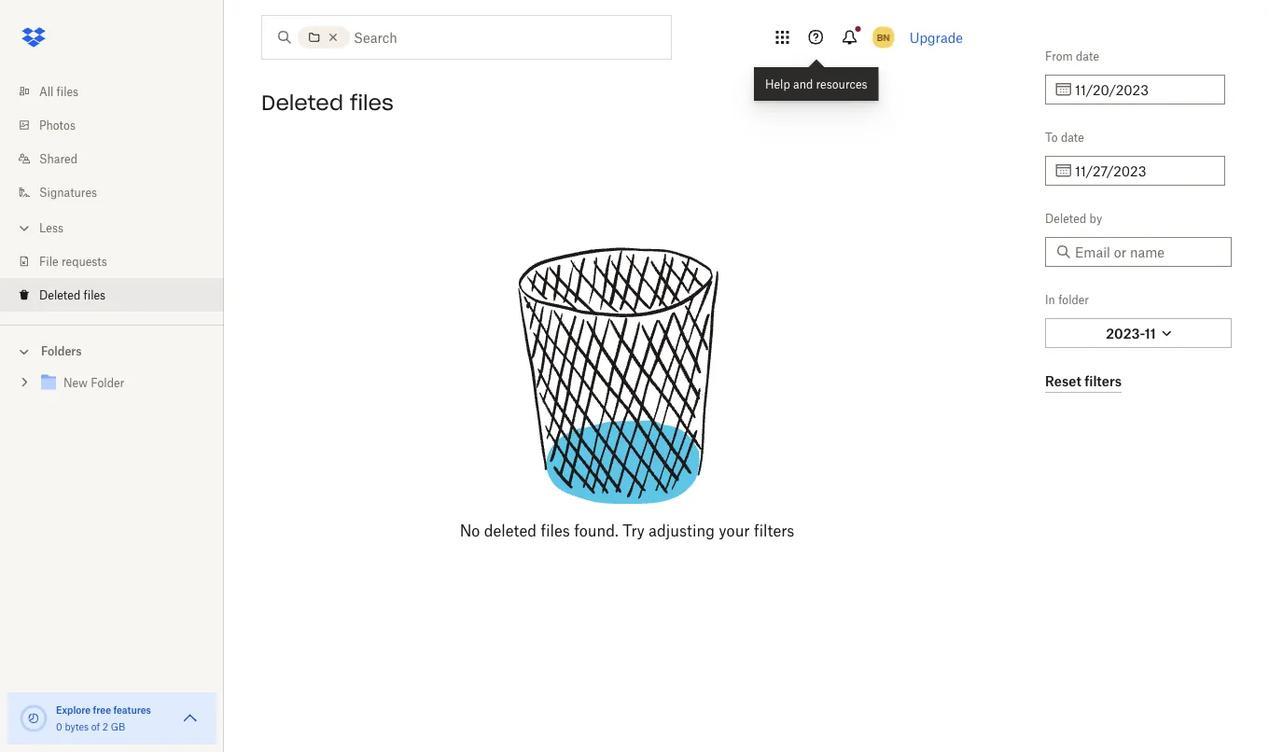 Task type: describe. For each thing, give the bounding box(es) containing it.
deleted by
[[1045, 211, 1102, 225]]

folders
[[41, 344, 82, 358]]

0 vertical spatial deleted files
[[261, 90, 394, 116]]

to date
[[1045, 130, 1084, 144]]

Search in folder "New Folder" text field
[[354, 27, 633, 48]]

gb
[[111, 721, 125, 733]]

2023-11 button
[[1045, 318, 1232, 348]]

folder
[[1059, 293, 1089, 307]]

no deleted files found. try adjusting your filters
[[460, 522, 795, 540]]

2
[[102, 721, 108, 733]]

2023-11
[[1106, 325, 1156, 341]]

explore free features 0 bytes of 2 gb
[[56, 704, 151, 733]]

of
[[91, 721, 100, 733]]

file requests
[[39, 254, 107, 268]]

try
[[623, 522, 645, 540]]

folders button
[[0, 337, 224, 364]]

deleted inside list item
[[39, 288, 81, 302]]

reset filters
[[1045, 373, 1122, 389]]

from
[[1045, 49, 1073, 63]]

files inside deleted files link
[[84, 288, 106, 302]]

reset
[[1045, 373, 1082, 389]]

2023-
[[1106, 325, 1145, 341]]

photos
[[39, 118, 76, 132]]

signatures link
[[15, 175, 224, 209]]

no
[[460, 522, 480, 540]]

date for to date
[[1061, 130, 1084, 144]]

upgrade
[[910, 29, 963, 45]]

less
[[39, 221, 63, 235]]

deleted files list item
[[0, 278, 224, 312]]

files inside 'all files' link
[[57, 84, 79, 98]]

found.
[[574, 522, 619, 540]]

bytes
[[65, 721, 89, 733]]

filters inside button
[[1085, 373, 1122, 389]]

From date text field
[[1075, 79, 1214, 100]]

signatures
[[39, 185, 97, 199]]

requests
[[62, 254, 107, 268]]

To date text field
[[1075, 161, 1214, 181]]

dropbox image
[[15, 19, 52, 56]]

0 horizontal spatial filters
[[754, 522, 795, 540]]

file requests link
[[15, 245, 224, 278]]



Task type: locate. For each thing, give the bounding box(es) containing it.
file
[[39, 254, 58, 268]]

1 horizontal spatial deleted
[[261, 90, 343, 116]]

new
[[63, 376, 88, 390]]

0 horizontal spatial deleted
[[39, 288, 81, 302]]

explore
[[56, 704, 91, 716]]

features
[[113, 704, 151, 716]]

0 vertical spatial date
[[1076, 49, 1099, 63]]

deleted
[[484, 522, 537, 540]]

date
[[1076, 49, 1099, 63], [1061, 130, 1084, 144]]

bn
[[877, 31, 890, 43]]

deleted files
[[261, 90, 394, 116], [39, 288, 106, 302]]

deleted files link
[[15, 278, 224, 312]]

folder
[[91, 376, 124, 390]]

1 vertical spatial deleted files
[[39, 288, 106, 302]]

0 vertical spatial deleted
[[261, 90, 343, 116]]

from date
[[1045, 49, 1099, 63]]

shared link
[[15, 142, 224, 175]]

11
[[1145, 325, 1156, 341]]

0
[[56, 721, 62, 733]]

bn button
[[869, 22, 898, 52]]

1 vertical spatial deleted
[[1045, 211, 1087, 225]]

1 horizontal spatial deleted files
[[261, 90, 394, 116]]

Deleted by text field
[[1075, 242, 1221, 262]]

0 horizontal spatial deleted files
[[39, 288, 106, 302]]

in folder
[[1045, 293, 1089, 307]]

upgrade link
[[910, 29, 963, 45]]

your
[[719, 522, 750, 540]]

1 vertical spatial filters
[[754, 522, 795, 540]]

free
[[93, 704, 111, 716]]

photos link
[[15, 108, 224, 142]]

filters right your on the bottom right of the page
[[754, 522, 795, 540]]

by
[[1090, 211, 1102, 225]]

all files link
[[15, 75, 224, 108]]

list containing all files
[[0, 63, 224, 325]]

date for from date
[[1076, 49, 1099, 63]]

date right from
[[1076, 49, 1099, 63]]

new folder
[[63, 376, 124, 390]]

2 vertical spatial deleted
[[39, 288, 81, 302]]

deleted
[[261, 90, 343, 116], [1045, 211, 1087, 225], [39, 288, 81, 302]]

new folder link
[[37, 371, 209, 396]]

filters
[[1085, 373, 1122, 389], [754, 522, 795, 540]]

2 horizontal spatial deleted
[[1045, 211, 1087, 225]]

to
[[1045, 130, 1058, 144]]

0 vertical spatial filters
[[1085, 373, 1122, 389]]

1 horizontal spatial filters
[[1085, 373, 1122, 389]]

reset filters button
[[1045, 371, 1122, 393]]

all
[[39, 84, 53, 98]]

files
[[57, 84, 79, 98], [350, 90, 394, 116], [84, 288, 106, 302], [541, 522, 570, 540]]

deleted files inside list item
[[39, 288, 106, 302]]

in
[[1045, 293, 1055, 307]]

date right to
[[1061, 130, 1084, 144]]

1 vertical spatial date
[[1061, 130, 1084, 144]]

filters right reset
[[1085, 373, 1122, 389]]

less image
[[15, 219, 34, 238]]

list
[[0, 63, 224, 325]]

all files
[[39, 84, 79, 98]]

shared
[[39, 152, 77, 166]]

quota usage element
[[19, 704, 49, 734]]

adjusting
[[649, 522, 715, 540]]



Task type: vqa. For each thing, say whether or not it's contained in the screenshot.
Add team members icon
no



